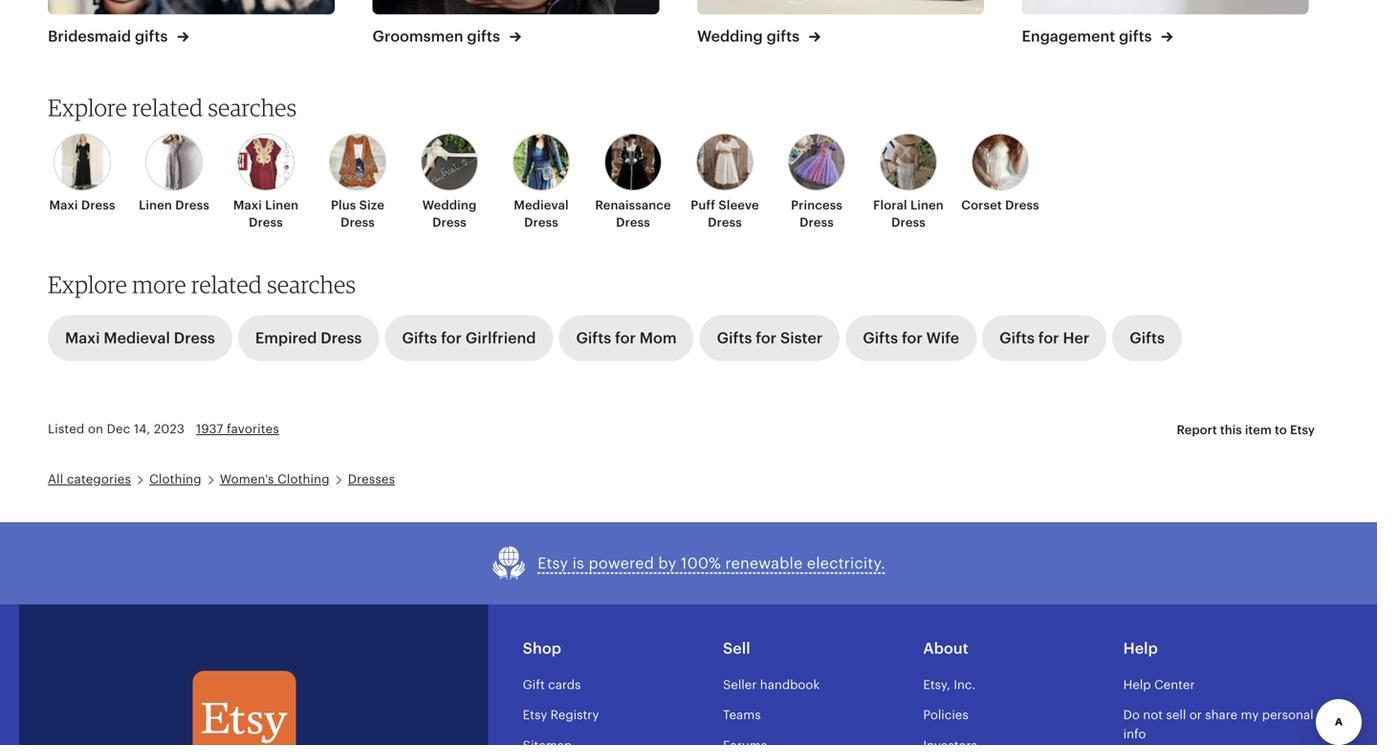 Task type: vqa. For each thing, say whether or not it's contained in the screenshot.
2nd Clothing from left
yes



Task type: locate. For each thing, give the bounding box(es) containing it.
searches up empired dress link
[[267, 270, 356, 299]]

1 vertical spatial explore
[[48, 270, 127, 299]]

dress down princess
[[800, 215, 834, 230]]

etsy,
[[924, 678, 951, 692]]

princess
[[791, 198, 843, 212]]

for for sister
[[756, 330, 777, 347]]

help for help
[[1124, 640, 1159, 657]]

gifts for gifts
[[1130, 330, 1165, 347]]

1 gifts from the left
[[402, 330, 437, 347]]

renaissance dress link
[[593, 133, 674, 231]]

0 vertical spatial help
[[1124, 640, 1159, 657]]

center
[[1155, 678, 1195, 692]]

gifts for wife
[[863, 330, 960, 347]]

etsy, inc. link
[[924, 678, 976, 692]]

gifts left "wife"
[[863, 330, 899, 347]]

etsy, inc.
[[924, 678, 976, 692]]

explore up maxi dress link
[[48, 93, 127, 121]]

dress left maxi linen dress
[[175, 198, 209, 212]]

do not sell or share my personal info link
[[1124, 708, 1314, 741]]

gifts for gifts for girlfriend
[[402, 330, 437, 347]]

all categories
[[48, 472, 131, 486]]

etsy is powered by 100% renewable electricity. button
[[492, 545, 886, 582]]

wedding dress link
[[410, 133, 490, 231]]

wedding inside explore related searches region
[[423, 198, 477, 212]]

0 horizontal spatial medieval
[[104, 330, 170, 347]]

gifts left the sister
[[717, 330, 752, 347]]

policies
[[924, 708, 969, 723]]

about
[[924, 640, 969, 657]]

corset
[[962, 198, 1003, 212]]

1 gifts from the left
[[135, 28, 168, 45]]

for left girlfriend
[[441, 330, 462, 347]]

floral linen dress
[[874, 198, 944, 230]]

plus size dress link
[[318, 133, 398, 231]]

corset dress link
[[961, 133, 1041, 214]]

etsy right to
[[1291, 423, 1316, 437]]

teams link
[[723, 708, 761, 723]]

sell
[[1167, 708, 1187, 723]]

dec
[[107, 422, 130, 436]]

help
[[1124, 640, 1159, 657], [1124, 678, 1152, 692]]

women's
[[220, 472, 274, 486]]

engagement
[[1022, 28, 1116, 45]]

0 vertical spatial searches
[[208, 93, 297, 121]]

1 horizontal spatial wedding
[[697, 28, 763, 45]]

1 horizontal spatial clothing
[[278, 472, 330, 486]]

etsy left is
[[538, 555, 569, 572]]

gifts right her
[[1130, 330, 1165, 347]]

3 for from the left
[[756, 330, 777, 347]]

related up linen dress link on the top left of the page
[[132, 93, 203, 121]]

medieval down more
[[104, 330, 170, 347]]

explore related searches region
[[36, 93, 1341, 266]]

linen inside floral linen dress
[[911, 198, 944, 212]]

bridesmaid gifts
[[48, 28, 172, 45]]

2 help from the top
[[1124, 678, 1152, 692]]

0 vertical spatial related
[[132, 93, 203, 121]]

clothing right women's
[[278, 472, 330, 486]]

dress up explore more related searches at the top left of the page
[[249, 215, 283, 230]]

for left the sister
[[756, 330, 777, 347]]

0 vertical spatial medieval
[[514, 198, 569, 212]]

gifts for engagement
[[1120, 28, 1153, 45]]

puff
[[691, 198, 716, 212]]

gifts
[[135, 28, 168, 45], [467, 28, 500, 45], [767, 28, 800, 45], [1120, 28, 1153, 45]]

gift
[[523, 678, 545, 692]]

1937
[[196, 422, 223, 436]]

gifts for bridesmaid
[[135, 28, 168, 45]]

do not sell or share my personal info
[[1124, 708, 1314, 741]]

dress inside medieval dress
[[524, 215, 559, 230]]

dress down floral
[[892, 215, 926, 230]]

0 vertical spatial explore
[[48, 93, 127, 121]]

dress down 'sleeve'
[[708, 215, 742, 230]]

medieval left renaissance
[[514, 198, 569, 212]]

puff sleeve dress link
[[685, 133, 765, 231]]

clothing down '2023'
[[149, 472, 202, 486]]

gifts left mom
[[576, 330, 612, 347]]

0 horizontal spatial clothing
[[149, 472, 202, 486]]

1 vertical spatial etsy
[[538, 555, 569, 572]]

sister
[[781, 330, 823, 347]]

dress right empired
[[321, 330, 362, 347]]

explore
[[48, 93, 127, 121], [48, 270, 127, 299]]

princess dress
[[791, 198, 843, 230]]

dress down renaissance
[[616, 215, 650, 230]]

2 linen from the left
[[265, 198, 299, 212]]

3 gifts from the left
[[717, 330, 752, 347]]

renewable
[[726, 555, 803, 572]]

wedding dress
[[423, 198, 477, 230]]

dress inside the wedding dress
[[433, 215, 467, 230]]

explore inside region
[[48, 93, 127, 121]]

maxi medieval dress
[[65, 330, 215, 347]]

4 for from the left
[[902, 330, 923, 347]]

1937 favorites
[[196, 422, 279, 436]]

6 gifts from the left
[[1130, 330, 1165, 347]]

favorites
[[227, 422, 279, 436]]

2 clothing from the left
[[278, 472, 330, 486]]

gifts
[[402, 330, 437, 347], [576, 330, 612, 347], [717, 330, 752, 347], [863, 330, 899, 347], [1000, 330, 1035, 347], [1130, 330, 1165, 347]]

for for wife
[[902, 330, 923, 347]]

her
[[1063, 330, 1090, 347]]

explore for explore related searches
[[48, 93, 127, 121]]

dress right plus size dress on the left top of the page
[[433, 215, 467, 230]]

wedding
[[697, 28, 763, 45], [423, 198, 477, 212]]

2 explore from the top
[[48, 270, 127, 299]]

to
[[1275, 423, 1288, 437]]

my
[[1241, 708, 1259, 723]]

5 for from the left
[[1039, 330, 1060, 347]]

renaissance dress
[[595, 198, 671, 230]]

dress
[[81, 198, 115, 212], [175, 198, 209, 212], [1006, 198, 1040, 212], [249, 215, 283, 230], [341, 215, 375, 230], [433, 215, 467, 230], [524, 215, 559, 230], [616, 215, 650, 230], [708, 215, 742, 230], [800, 215, 834, 230], [892, 215, 926, 230], [174, 330, 215, 347], [321, 330, 362, 347]]

2 for from the left
[[615, 330, 636, 347]]

help up do
[[1124, 678, 1152, 692]]

4 gifts from the left
[[1120, 28, 1153, 45]]

3 gifts from the left
[[767, 28, 800, 45]]

2 gifts from the left
[[467, 28, 500, 45]]

maxi for maxi medieval dress
[[65, 330, 100, 347]]

gifts for wife link
[[846, 315, 977, 361]]

for left her
[[1039, 330, 1060, 347]]

1 explore from the top
[[48, 93, 127, 121]]

0 horizontal spatial wedding
[[423, 198, 477, 212]]

0 horizontal spatial linen
[[139, 198, 172, 212]]

1 vertical spatial help
[[1124, 678, 1152, 692]]

1 for from the left
[[441, 330, 462, 347]]

maxi medieval dress link
[[48, 315, 232, 361]]

etsy for etsy registry
[[523, 708, 548, 723]]

3 linen from the left
[[911, 198, 944, 212]]

gifts left girlfriend
[[402, 330, 437, 347]]

linen inside maxi linen dress
[[265, 198, 299, 212]]

5 gifts from the left
[[1000, 330, 1035, 347]]

related inside region
[[132, 93, 203, 121]]

for left mom
[[615, 330, 636, 347]]

gifts left her
[[1000, 330, 1035, 347]]

dresses link
[[348, 472, 395, 486]]

explore more related searches
[[48, 270, 356, 299]]

for left "wife"
[[902, 330, 923, 347]]

women's clothing
[[220, 472, 330, 486]]

explore left more
[[48, 270, 127, 299]]

1 vertical spatial searches
[[267, 270, 356, 299]]

1 help from the top
[[1124, 640, 1159, 657]]

etsy down gift
[[523, 708, 548, 723]]

2 gifts from the left
[[576, 330, 612, 347]]

dress inside maxi linen dress
[[249, 215, 283, 230]]

linen right floral
[[911, 198, 944, 212]]

gift cards
[[523, 678, 581, 692]]

0 vertical spatial etsy
[[1291, 423, 1316, 437]]

2 horizontal spatial linen
[[911, 198, 944, 212]]

gifts for groomsmen
[[467, 28, 500, 45]]

personal
[[1263, 708, 1314, 723]]

maxi dress
[[49, 198, 115, 212]]

by
[[659, 555, 677, 572]]

dress down plus
[[341, 215, 375, 230]]

1 horizontal spatial medieval
[[514, 198, 569, 212]]

2 vertical spatial etsy
[[523, 708, 548, 723]]

etsy registry link
[[523, 708, 599, 723]]

on
[[88, 422, 103, 436]]

searches up maxi linen dress link
[[208, 93, 297, 121]]

linen right maxi dress
[[139, 198, 172, 212]]

gifts for her link
[[983, 315, 1107, 361]]

girlfriend
[[466, 330, 536, 347]]

gifts for mom link
[[559, 315, 694, 361]]

related
[[132, 93, 203, 121], [191, 270, 262, 299]]

or
[[1190, 708, 1202, 723]]

maxi inside maxi linen dress
[[233, 198, 262, 212]]

0 vertical spatial wedding
[[697, 28, 763, 45]]

bridesmaid
[[48, 28, 131, 45]]

wedding for gifts
[[697, 28, 763, 45]]

report
[[1177, 423, 1218, 437]]

4 gifts from the left
[[863, 330, 899, 347]]

registry
[[551, 708, 599, 723]]

maxi for maxi dress
[[49, 198, 78, 212]]

help up help center link
[[1124, 640, 1159, 657]]

dress right the wedding dress
[[524, 215, 559, 230]]

1 vertical spatial wedding
[[423, 198, 477, 212]]

linen left plus
[[265, 198, 299, 212]]

related right more
[[191, 270, 262, 299]]

1 horizontal spatial linen
[[265, 198, 299, 212]]

report this item to etsy
[[1177, 423, 1316, 437]]

for
[[441, 330, 462, 347], [615, 330, 636, 347], [756, 330, 777, 347], [902, 330, 923, 347], [1039, 330, 1060, 347]]

gifts for mom
[[576, 330, 677, 347]]

floral
[[874, 198, 908, 212]]

gifts inside "link"
[[135, 28, 168, 45]]



Task type: describe. For each thing, give the bounding box(es) containing it.
dress inside plus size dress
[[341, 215, 375, 230]]

gifts for sister
[[717, 330, 823, 347]]

wedding gifts link
[[697, 0, 985, 47]]

linen dress link
[[134, 133, 214, 214]]

seller handbook
[[723, 678, 820, 692]]

wedding for dress
[[423, 198, 477, 212]]

medieval inside explore related searches region
[[514, 198, 569, 212]]

puff sleeve dress
[[691, 198, 759, 230]]

maxi for maxi linen dress
[[233, 198, 262, 212]]

gifts for girlfriend
[[402, 330, 536, 347]]

1 linen from the left
[[139, 198, 172, 212]]

1 clothing from the left
[[149, 472, 202, 486]]

policies link
[[924, 708, 969, 723]]

gifts for gifts for her
[[1000, 330, 1035, 347]]

floral linen dress link
[[869, 133, 949, 231]]

info
[[1124, 727, 1147, 741]]

gifts for wedding
[[767, 28, 800, 45]]

searches inside region
[[208, 93, 297, 121]]

teams
[[723, 708, 761, 723]]

handbook
[[760, 678, 820, 692]]

seller handbook link
[[723, 678, 820, 692]]

engagement gifts
[[1022, 28, 1156, 45]]

listed on dec 14, 2023
[[48, 422, 185, 436]]

empired
[[255, 330, 317, 347]]

etsy is powered by 100% renewable electricity.
[[538, 555, 886, 572]]

help center
[[1124, 678, 1195, 692]]

wedding gifts
[[697, 28, 804, 45]]

all categories link
[[48, 472, 131, 486]]

cards
[[548, 678, 581, 692]]

groomsmen gifts link
[[373, 0, 660, 47]]

dress inside the princess dress
[[800, 215, 834, 230]]

1 vertical spatial medieval
[[104, 330, 170, 347]]

help for help center
[[1124, 678, 1152, 692]]

all
[[48, 472, 63, 486]]

dress inside floral linen dress
[[892, 215, 926, 230]]

14,
[[134, 422, 150, 436]]

for for her
[[1039, 330, 1060, 347]]

listed
[[48, 422, 85, 436]]

share
[[1206, 708, 1238, 723]]

women's clothing link
[[220, 472, 330, 486]]

dresses
[[348, 472, 395, 486]]

inc.
[[954, 678, 976, 692]]

clothing link
[[149, 472, 202, 486]]

dress down explore more related searches at the top left of the page
[[174, 330, 215, 347]]

gifts for girlfriend link
[[385, 315, 553, 361]]

linen for floral linen dress
[[911, 198, 944, 212]]

categories
[[67, 472, 131, 486]]

groomsmen gifts
[[373, 28, 504, 45]]

1 vertical spatial related
[[191, 270, 262, 299]]

this
[[1221, 423, 1243, 437]]

size
[[359, 198, 385, 212]]

explore for explore more related searches
[[48, 270, 127, 299]]

not
[[1144, 708, 1163, 723]]

plus
[[331, 198, 356, 212]]

do
[[1124, 708, 1140, 723]]

electricity.
[[807, 555, 886, 572]]

report this item to etsy button
[[1163, 413, 1330, 448]]

etsy for etsy is powered by 100% renewable electricity.
[[538, 555, 569, 572]]

sleeve
[[719, 198, 759, 212]]

2023
[[154, 422, 185, 436]]

linen for maxi linen dress
[[265, 198, 299, 212]]

etsy registry
[[523, 708, 599, 723]]

for for mom
[[615, 330, 636, 347]]

gift cards link
[[523, 678, 581, 692]]

maxi dress link
[[42, 133, 122, 214]]

renaissance
[[595, 198, 671, 212]]

more
[[132, 270, 186, 299]]

dress right the corset
[[1006, 198, 1040, 212]]

medieval dress link
[[501, 133, 582, 231]]

groomsmen
[[373, 28, 464, 45]]

medieval dress
[[514, 198, 569, 230]]

1937 favorites link
[[196, 422, 279, 436]]

dress inside puff sleeve dress
[[708, 215, 742, 230]]

empired dress
[[255, 330, 362, 347]]

gifts for gifts for mom
[[576, 330, 612, 347]]

wife
[[927, 330, 960, 347]]

help center link
[[1124, 678, 1195, 692]]

shop
[[523, 640, 562, 657]]

dress left linen dress
[[81, 198, 115, 212]]

gifts for her
[[1000, 330, 1090, 347]]

sell
[[723, 640, 751, 657]]

for for girlfriend
[[441, 330, 462, 347]]

dress inside renaissance dress
[[616, 215, 650, 230]]

empired dress link
[[238, 315, 379, 361]]

linen dress
[[139, 198, 209, 212]]

gifts for gifts for sister
[[717, 330, 752, 347]]

gifts link
[[1113, 315, 1183, 361]]

maxi linen dress
[[233, 198, 299, 230]]

seller
[[723, 678, 757, 692]]

100%
[[681, 555, 721, 572]]

gifts for gifts for wife
[[863, 330, 899, 347]]

explore related searches
[[48, 93, 297, 121]]



